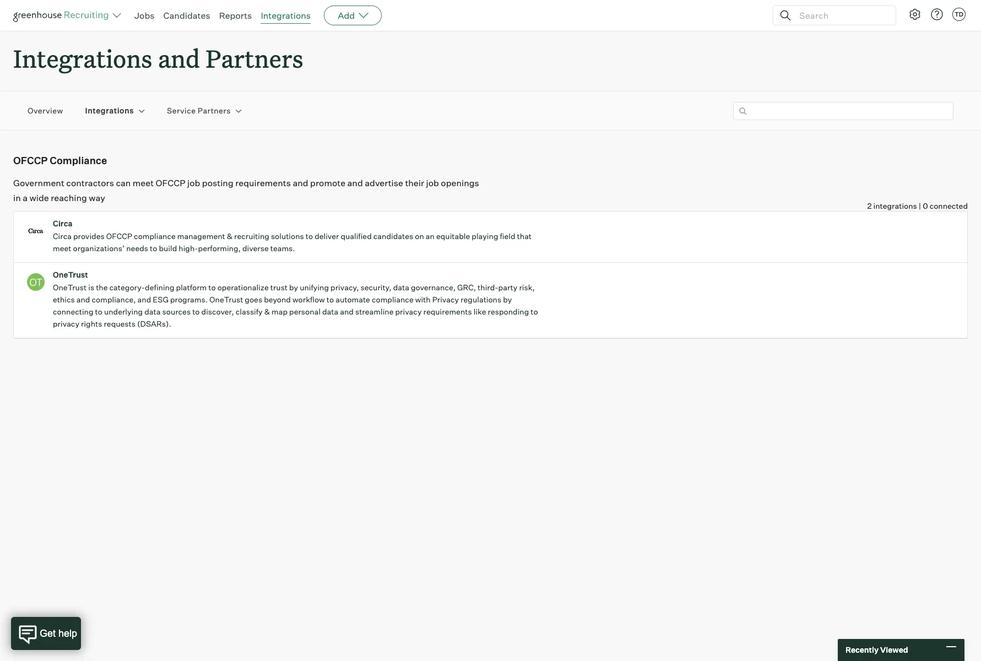 Task type: locate. For each thing, give the bounding box(es) containing it.
Search text field
[[797, 7, 886, 23]]

1 vertical spatial requirements
[[424, 307, 472, 317]]

integrations link
[[261, 10, 311, 21], [85, 106, 134, 116]]

0 vertical spatial data
[[393, 283, 410, 292]]

1 horizontal spatial requirements
[[424, 307, 472, 317]]

esg
[[153, 295, 169, 304]]

2 horizontal spatial ofccp
[[156, 178, 186, 189]]

2 vertical spatial ofccp
[[106, 232, 132, 241]]

reports
[[219, 10, 252, 21]]

onetrust
[[53, 270, 88, 280]]

to up 'rights'
[[95, 307, 102, 317]]

1 vertical spatial &
[[264, 307, 270, 317]]

requirements inside onetrust onetrust is the category-defining platform to operationalize trust by unifying privacy, security, data governance, grc, third-party risk, ethics and compliance, and esg programs. onetrust goes beyond workflow to automate compliance with privacy regulations by connecting to underlying data sources to discover, classify & map personal data and streamline privacy requirements like responding to privacy rights requests (dsars).
[[424, 307, 472, 317]]

compliance
[[134, 232, 176, 241], [372, 295, 414, 304]]

requirements
[[236, 178, 291, 189], [424, 307, 472, 317]]

to left build
[[150, 244, 157, 253]]

1 vertical spatial meet
[[53, 244, 71, 253]]

compliance down security,
[[372, 295, 414, 304]]

privacy
[[396, 307, 422, 317], [53, 319, 79, 329]]

0 horizontal spatial ofccp
[[13, 154, 48, 167]]

1 vertical spatial integrations link
[[85, 106, 134, 116]]

map personal data and streamline
[[272, 307, 394, 317]]

privacy down with
[[396, 307, 422, 317]]

ofccp up needs
[[106, 232, 132, 241]]

openings
[[441, 178, 480, 189]]

candidates
[[163, 10, 210, 21]]

0 horizontal spatial data
[[145, 307, 161, 317]]

circa
[[53, 219, 73, 228], [53, 232, 72, 241]]

configure image
[[909, 8, 922, 21]]

0 vertical spatial integrations
[[261, 10, 311, 21]]

1 vertical spatial integrations
[[13, 42, 152, 74]]

automate
[[336, 295, 370, 304]]

0 vertical spatial &
[[227, 232, 233, 241]]

1 vertical spatial data
[[145, 307, 161, 317]]

and
[[158, 42, 200, 74], [293, 178, 309, 189], [348, 178, 363, 189], [77, 295, 90, 304], [138, 295, 151, 304]]

provides
[[73, 232, 105, 241]]

2 integrations | 0 connected
[[868, 201, 969, 211]]

defining
[[145, 283, 174, 292]]

grc,
[[458, 283, 476, 292]]

the category-
[[96, 283, 145, 292]]

job
[[187, 178, 200, 189], [426, 178, 439, 189]]

0
[[924, 201, 929, 211]]

1 job from the left
[[187, 178, 200, 189]]

(dsars).
[[137, 319, 171, 329]]

0 horizontal spatial requirements
[[236, 178, 291, 189]]

integrations and partners
[[13, 42, 303, 74]]

job left the posting
[[187, 178, 200, 189]]

1 vertical spatial circa
[[53, 232, 72, 241]]

their
[[405, 178, 425, 189]]

service
[[167, 106, 196, 115]]

1 vertical spatial ofccp
[[156, 178, 186, 189]]

1 horizontal spatial &
[[264, 307, 270, 317]]

&
[[227, 232, 233, 241], [264, 307, 270, 317]]

to left deliver
[[306, 232, 313, 241]]

ofccp right can
[[156, 178, 186, 189]]

playing
[[472, 232, 499, 241]]

privacy down connecting at the left
[[53, 319, 79, 329]]

data
[[393, 283, 410, 292], [145, 307, 161, 317]]

risk,
[[520, 283, 535, 292]]

viewed
[[881, 646, 909, 655]]

1 vertical spatial partners
[[198, 106, 231, 115]]

add button
[[324, 6, 382, 25]]

2
[[868, 201, 872, 211]]

& up performing,
[[227, 232, 233, 241]]

organizations'
[[73, 244, 125, 253]]

overview link
[[28, 106, 63, 116]]

requirements inside government contractors can meet ofccp job posting requirements and promote and advertise their job openings in a wide reaching way
[[236, 178, 291, 189]]

overview
[[28, 106, 63, 115]]

candidates
[[374, 232, 414, 241]]

1 horizontal spatial meet
[[133, 178, 154, 189]]

circa left provides
[[53, 232, 72, 241]]

compliance up build
[[134, 232, 176, 241]]

governance,
[[411, 283, 456, 292]]

underlying
[[104, 307, 143, 317]]

& down beyond
[[264, 307, 270, 317]]

programs. onetrust goes
[[170, 295, 262, 304]]

high-
[[179, 244, 198, 253]]

0 vertical spatial integrations link
[[261, 10, 311, 21]]

promote
[[310, 178, 346, 189]]

compliance,
[[92, 295, 136, 304]]

classify
[[236, 307, 263, 317]]

0 horizontal spatial job
[[187, 178, 200, 189]]

add
[[338, 10, 355, 21]]

like
[[474, 307, 487, 317]]

meet
[[133, 178, 154, 189], [53, 244, 71, 253]]

partners right service
[[198, 106, 231, 115]]

deliver
[[315, 232, 339, 241]]

0 horizontal spatial integrations link
[[85, 106, 134, 116]]

connected
[[930, 201, 969, 211]]

1 horizontal spatial privacy
[[396, 307, 422, 317]]

requirements down 'privacy'
[[424, 307, 472, 317]]

job right the their
[[426, 178, 439, 189]]

workflow
[[293, 295, 325, 304]]

1 horizontal spatial job
[[426, 178, 439, 189]]

None text field
[[734, 102, 954, 120]]

1 vertical spatial compliance
[[372, 295, 414, 304]]

data right security,
[[393, 283, 410, 292]]

build
[[159, 244, 177, 253]]

1 horizontal spatial integrations link
[[261, 10, 311, 21]]

0 vertical spatial circa
[[53, 219, 73, 228]]

0 vertical spatial privacy
[[396, 307, 422, 317]]

1 horizontal spatial data
[[393, 283, 410, 292]]

circa down reaching
[[53, 219, 73, 228]]

1 horizontal spatial compliance
[[372, 295, 414, 304]]

by
[[503, 295, 512, 304]]

1 horizontal spatial ofccp
[[106, 232, 132, 241]]

requirements right the posting
[[236, 178, 291, 189]]

data up the (dsars).
[[145, 307, 161, 317]]

meet inside government contractors can meet ofccp job posting requirements and promote and advertise their job openings in a wide reaching way
[[133, 178, 154, 189]]

meet up onetrust on the left
[[53, 244, 71, 253]]

government contractors can meet ofccp job posting requirements and promote and advertise their job openings in a wide reaching way
[[13, 178, 480, 204]]

1 vertical spatial privacy
[[53, 319, 79, 329]]

partners down reports
[[206, 42, 303, 74]]

integrations
[[261, 10, 311, 21], [13, 42, 152, 74], [85, 106, 134, 115]]

and right promote at the left of the page
[[348, 178, 363, 189]]

platform
[[176, 283, 207, 292]]

ofccp up government
[[13, 154, 48, 167]]

advertise
[[365, 178, 404, 189]]

0 horizontal spatial &
[[227, 232, 233, 241]]

recently viewed
[[846, 646, 909, 655]]

meet right can
[[133, 178, 154, 189]]

0 vertical spatial requirements
[[236, 178, 291, 189]]

0 vertical spatial compliance
[[134, 232, 176, 241]]

0 horizontal spatial compliance
[[134, 232, 176, 241]]

onetrust onetrust is the category-defining platform to operationalize trust by unifying privacy, security, data governance, grc, third-party risk, ethics and compliance, and esg programs. onetrust goes beyond workflow to automate compliance with privacy regulations by connecting to underlying data sources to discover, classify & map personal data and streamline privacy requirements like responding to privacy rights requests (dsars).
[[53, 270, 538, 329]]

0 horizontal spatial meet
[[53, 244, 71, 253]]

partners
[[206, 42, 303, 74], [198, 106, 231, 115]]

0 vertical spatial meet
[[133, 178, 154, 189]]

field
[[500, 232, 516, 241]]

jobs link
[[135, 10, 155, 21]]

responding
[[488, 307, 529, 317]]

2 job from the left
[[426, 178, 439, 189]]



Task type: describe. For each thing, give the bounding box(es) containing it.
reaching
[[51, 193, 87, 204]]

and left promote at the left of the page
[[293, 178, 309, 189]]

management
[[177, 232, 225, 241]]

td button
[[951, 6, 969, 23]]

solutions
[[271, 232, 304, 241]]

& inside onetrust onetrust is the category-defining platform to operationalize trust by unifying privacy, security, data governance, grc, third-party risk, ethics and compliance, and esg programs. onetrust goes beyond workflow to automate compliance with privacy regulations by connecting to underlying data sources to discover, classify & map personal data and streamline privacy requirements like responding to privacy rights requests (dsars).
[[264, 307, 270, 317]]

posting
[[202, 178, 234, 189]]

td
[[955, 10, 964, 18]]

party
[[499, 283, 518, 292]]

requests
[[104, 319, 136, 329]]

unifying privacy,
[[300, 283, 359, 292]]

and left esg
[[138, 295, 151, 304]]

to down unifying privacy,
[[327, 295, 334, 304]]

an
[[426, 232, 435, 241]]

0 horizontal spatial privacy
[[53, 319, 79, 329]]

sources
[[162, 307, 191, 317]]

integrations
[[874, 201, 918, 211]]

needs
[[126, 244, 148, 253]]

on
[[415, 232, 424, 241]]

to operationalize
[[209, 283, 269, 292]]

2 circa from the top
[[53, 232, 72, 241]]

jobs
[[135, 10, 155, 21]]

privacy
[[433, 295, 459, 304]]

service partners link
[[167, 106, 231, 116]]

to right sources
[[192, 307, 200, 317]]

1 circa from the top
[[53, 219, 73, 228]]

trust by
[[271, 283, 298, 292]]

service partners
[[167, 106, 231, 115]]

connecting
[[53, 307, 93, 317]]

contractors
[[66, 178, 114, 189]]

rights
[[81, 319, 102, 329]]

ofccp inside circa circa provides ofccp compliance management & recruiting solutions to deliver qualified candidates on an equitable playing field that meet organizations' needs to build high-performing, diverse teams.
[[106, 232, 132, 241]]

to down risk,
[[531, 307, 538, 317]]

teams.
[[271, 244, 295, 253]]

meet inside circa circa provides ofccp compliance management & recruiting solutions to deliver qualified candidates on an equitable playing field that meet organizations' needs to build high-performing, diverse teams.
[[53, 244, 71, 253]]

0 vertical spatial ofccp
[[13, 154, 48, 167]]

reports link
[[219, 10, 252, 21]]

& inside circa circa provides ofccp compliance management & recruiting solutions to deliver qualified candidates on an equitable playing field that meet organizations' needs to build high-performing, diverse teams.
[[227, 232, 233, 241]]

greenhouse recruiting image
[[13, 9, 112, 22]]

government
[[13, 178, 64, 189]]

with
[[416, 295, 431, 304]]

candidates link
[[163, 10, 210, 21]]

ofccp inside government contractors can meet ofccp job posting requirements and promote and advertise their job openings in a wide reaching way
[[156, 178, 186, 189]]

compliance inside onetrust onetrust is the category-defining platform to operationalize trust by unifying privacy, security, data governance, grc, third-party risk, ethics and compliance, and esg programs. onetrust goes beyond workflow to automate compliance with privacy regulations by connecting to underlying data sources to discover, classify & map personal data and streamline privacy requirements like responding to privacy rights requests (dsars).
[[372, 295, 414, 304]]

recruiting
[[234, 232, 270, 241]]

wide
[[29, 193, 49, 204]]

discover,
[[202, 307, 234, 317]]

td button
[[953, 8, 966, 21]]

third-
[[478, 283, 499, 292]]

way
[[89, 193, 105, 204]]

ethics
[[53, 295, 75, 304]]

and down onetrust is
[[77, 295, 90, 304]]

that
[[517, 232, 532, 241]]

compliance inside circa circa provides ofccp compliance management & recruiting solutions to deliver qualified candidates on an equitable playing field that meet organizations' needs to build high-performing, diverse teams.
[[134, 232, 176, 241]]

onetrust is
[[53, 283, 94, 292]]

compliance
[[50, 154, 107, 167]]

beyond
[[264, 295, 291, 304]]

and down candidates link
[[158, 42, 200, 74]]

recently
[[846, 646, 879, 655]]

in
[[13, 193, 21, 204]]

can
[[116, 178, 131, 189]]

equitable
[[437, 232, 470, 241]]

regulations
[[461, 295, 502, 304]]

a
[[23, 193, 28, 204]]

|
[[919, 201, 922, 211]]

ofccp compliance
[[13, 154, 107, 167]]

0 vertical spatial partners
[[206, 42, 303, 74]]

performing,
[[198, 244, 241, 253]]

qualified
[[341, 232, 372, 241]]

2 vertical spatial integrations
[[85, 106, 134, 115]]

circa circa provides ofccp compliance management & recruiting solutions to deliver qualified candidates on an equitable playing field that meet organizations' needs to build high-performing, diverse teams.
[[53, 219, 532, 253]]

security,
[[361, 283, 392, 292]]

diverse
[[243, 244, 269, 253]]



Task type: vqa. For each thing, say whether or not it's contained in the screenshot.
"2 integrations | 0 connected"
yes



